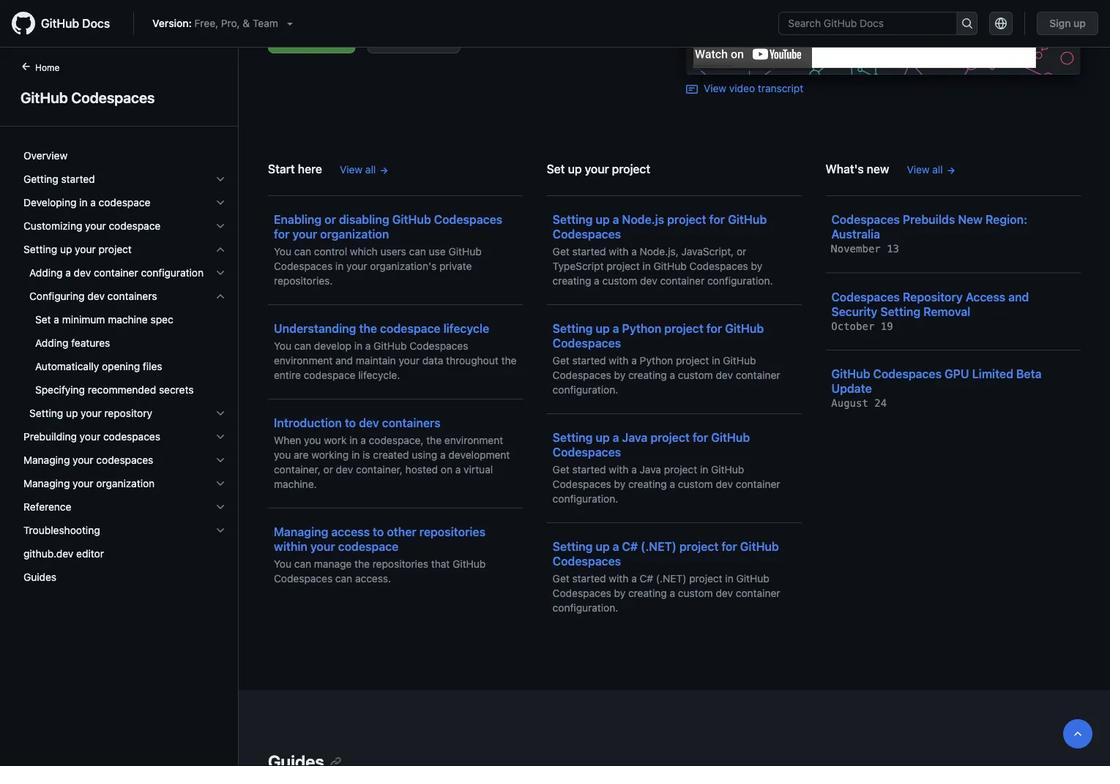 Task type: locate. For each thing, give the bounding box(es) containing it.
2 get from the top
[[553, 355, 569, 367]]

customizing
[[23, 220, 82, 232]]

setting inside setting up a python project for github codespaces get started with a python project in github codespaces by creating a custom dev container configuration.
[[553, 322, 593, 336]]

managing inside managing your codespaces "dropdown button"
[[23, 454, 70, 466]]

1 sc 9kayk9 0 image from the top
[[215, 197, 226, 209]]

0 vertical spatial or
[[325, 213, 336, 227]]

codespaces down "prebuilding your codespaces" dropdown button
[[96, 454, 153, 466]]

8 sc 9kayk9 0 image from the top
[[215, 525, 226, 537]]

3 sc 9kayk9 0 image from the top
[[215, 291, 226, 302]]

configuration. inside setting up a python project for github codespaces get started with a python project in github codespaces by creating a custom dev container configuration.
[[553, 384, 618, 396]]

files
[[143, 361, 162, 373]]

managing for organization
[[23, 478, 70, 490]]

removal
[[923, 305, 970, 319]]

dev inside setting up a python project for github codespaces get started with a python project in github codespaces by creating a custom dev container configuration.
[[716, 370, 733, 382]]

secrets
[[159, 384, 194, 396]]

creating inside setting up a c# (.net) project for github codespaces get started with a c# (.net) project in github codespaces by creating a custom dev container configuration.
[[628, 588, 667, 600]]

sc 9kayk9 0 image for reference
[[215, 502, 226, 513]]

started for setting up a java project for github codespaces
[[572, 464, 606, 476]]

for inside setting up a c# (.net) project for github codespaces get started with a c# (.net) project in github codespaces by creating a custom dev container configuration.
[[722, 540, 737, 554]]

to up work
[[345, 416, 356, 430]]

codespace
[[99, 197, 150, 209], [109, 220, 161, 232], [380, 322, 441, 336], [304, 370, 356, 382], [338, 540, 399, 554]]

1 view all from the left
[[340, 164, 376, 176]]

link image
[[686, 83, 698, 95]]

1 horizontal spatial to
[[373, 526, 384, 539]]

introduction to dev containers when you work in a codespace, the environment you are working in is created using a development container, or dev container, hosted on a virtual machine.
[[274, 416, 510, 491]]

specifying recommended secrets
[[35, 384, 194, 396]]

with for java
[[609, 464, 629, 476]]

dev inside setting up a c# (.net) project for github codespaces get started with a c# (.net) project in github codespaces by creating a custom dev container configuration.
[[716, 588, 733, 600]]

august
[[831, 398, 868, 410]]

managing your codespaces button
[[18, 449, 232, 472]]

view all right new
[[907, 164, 943, 176]]

sc 9kayk9 0 image for troubleshooting
[[215, 525, 226, 537]]

codespace down developing in a codespace "dropdown button"
[[109, 220, 161, 232]]

overview link up developing in a codespace "dropdown button"
[[18, 144, 232, 168]]

can left use
[[409, 246, 426, 258]]

2 view all link from the left
[[907, 162, 956, 178]]

can left the control
[[294, 246, 311, 258]]

with
[[609, 246, 629, 258], [609, 355, 629, 367], [609, 464, 629, 476], [609, 573, 629, 585]]

1 vertical spatial codespaces
[[96, 454, 153, 466]]

other
[[387, 526, 416, 539]]

custom
[[602, 275, 637, 287], [678, 370, 713, 382], [678, 479, 713, 491], [678, 588, 713, 600]]

all for new
[[932, 164, 943, 176]]

your inside "dropdown button"
[[73, 454, 93, 466]]

codespaces inside "dropdown button"
[[96, 454, 153, 466]]

or
[[325, 213, 336, 227], [737, 246, 746, 258], [323, 464, 333, 476]]

1 horizontal spatial container,
[[356, 464, 403, 476]]

up inside 'sign up' link
[[1074, 17, 1086, 29]]

organization down managing your codespaces "dropdown button"
[[96, 478, 155, 490]]

view all link up disabling
[[340, 162, 389, 178]]

limited
[[972, 367, 1013, 381]]

5 sc 9kayk9 0 image from the top
[[215, 455, 226, 466]]

view all right here
[[340, 164, 376, 176]]

all up prebuilds
[[932, 164, 943, 176]]

specifying recommended secrets link
[[18, 379, 232, 402]]

2 vertical spatial or
[[323, 464, 333, 476]]

3 you from the top
[[274, 558, 291, 571]]

started inside setting up a c# (.net) project for github codespaces get started with a c# (.net) project in github codespaces by creating a custom dev container configuration.
[[572, 573, 606, 585]]

for inside setting up a node.js project for github codespaces get started with a node.js, javascript, or typescript project in github codespaces by creating a custom dev container configuration.
[[709, 213, 725, 227]]

you down enabling
[[274, 246, 291, 258]]

container, down created
[[356, 464, 403, 476]]

enabling
[[274, 213, 322, 227]]

with for node.js
[[609, 246, 629, 258]]

new
[[867, 162, 889, 176]]

adding up configuring
[[29, 267, 63, 279]]

start here
[[268, 162, 322, 176]]

by inside setting up a c# (.net) project for github codespaces get started with a c# (.net) project in github codespaces by creating a custom dev container configuration.
[[614, 588, 625, 600]]

the
[[359, 322, 377, 336], [501, 355, 517, 367], [426, 435, 442, 447], [354, 558, 370, 571]]

sc 9kayk9 0 image inside setting up your project dropdown button
[[215, 244, 226, 256]]

Search GitHub Docs search field
[[779, 12, 957, 34]]

you down within at the left of the page
[[274, 558, 291, 571]]

sc 9kayk9 0 image inside adding a dev container configuration 'dropdown button'
[[215, 267, 226, 279]]

1 horizontal spatial view all link
[[907, 162, 956, 178]]

1 horizontal spatial view all
[[907, 164, 943, 176]]

github inside the github codespaces link
[[21, 89, 68, 106]]

november 13 element
[[831, 243, 899, 255]]

2 horizontal spatial view
[[907, 164, 930, 176]]

view all link up prebuilds
[[907, 162, 956, 178]]

up inside setting up your project dropdown button
[[60, 243, 72, 256]]

codespaces inside codespaces prebuilds new region: australia november 13
[[831, 213, 900, 227]]

0 vertical spatial set
[[547, 162, 565, 176]]

0 vertical spatial codespaces
[[103, 431, 160, 443]]

1 vertical spatial or
[[737, 246, 746, 258]]

view for enabling or disabling github codespaces for your organization
[[340, 164, 363, 176]]

environment inside introduction to dev containers when you work in a codespace, the environment you are working in is created using a development container, or dev container, hosted on a virtual machine.
[[444, 435, 503, 447]]

access.
[[355, 573, 391, 585]]

3 with from the top
[[609, 464, 629, 476]]

setting for c#
[[553, 540, 593, 554]]

with inside setting up a node.js project for github codespaces get started with a node.js, javascript, or typescript project in github codespaces by creating a custom dev container configuration.
[[609, 246, 629, 258]]

up for set up your project
[[568, 162, 582, 176]]

3 get from the top
[[553, 464, 569, 476]]

the inside managing access to other repositories within your codespace you can manage the repositories that github codespaces can access.
[[354, 558, 370, 571]]

2 sc 9kayk9 0 image from the top
[[215, 220, 226, 232]]

to
[[345, 416, 356, 430], [373, 526, 384, 539]]

up for sign up
[[1074, 17, 1086, 29]]

codespaces down repository at the left of page
[[103, 431, 160, 443]]

managing access to other repositories within your codespace you can manage the repositories that github codespaces can access.
[[274, 526, 486, 585]]

overview link
[[268, 17, 356, 53], [18, 144, 232, 168]]

adding a dev container configuration
[[29, 267, 204, 279]]

up
[[1074, 17, 1086, 29], [568, 162, 582, 176], [596, 213, 610, 227], [60, 243, 72, 256], [596, 322, 610, 336], [66, 407, 78, 420], [596, 431, 610, 445], [596, 540, 610, 554]]

0 vertical spatial and
[[1008, 290, 1029, 304]]

repositories up access. on the bottom of the page
[[373, 558, 428, 571]]

2 vertical spatial you
[[274, 558, 291, 571]]

1 horizontal spatial set
[[547, 162, 565, 176]]

1 get from the top
[[553, 246, 569, 258]]

get for setting up a python project for github codespaces
[[553, 355, 569, 367]]

0 horizontal spatial environment
[[274, 355, 333, 367]]

sc 9kayk9 0 image for setting up your repository
[[215, 408, 226, 420]]

repositories up that
[[419, 526, 486, 539]]

environment inside understanding the codespace lifecycle you can develop in a github codespaces environment and maintain your data throughout the entire codespace lifecycle.
[[274, 355, 333, 367]]

containers up machine
[[107, 290, 157, 302]]

prebuilding your codespaces button
[[18, 425, 232, 449]]

up for setting up a python project for github codespaces get started with a python project in github codespaces by creating a custom dev container configuration.
[[596, 322, 610, 336]]

2 configuring dev containers element from the top
[[12, 308, 238, 402]]

1 you from the top
[[274, 246, 291, 258]]

getting started
[[23, 173, 95, 185]]

setting up your project element containing setting up your project
[[12, 238, 238, 425]]

github
[[41, 16, 79, 30], [21, 89, 68, 106], [392, 213, 431, 227], [728, 213, 767, 227], [448, 246, 482, 258], [654, 260, 687, 273], [725, 322, 764, 336], [374, 340, 407, 352], [723, 355, 756, 367], [831, 367, 870, 381], [711, 431, 750, 445], [711, 464, 744, 476], [740, 540, 779, 554], [453, 558, 486, 571], [736, 573, 769, 585]]

2 you from the top
[[274, 340, 291, 352]]

can down 'understanding'
[[294, 340, 311, 352]]

0 horizontal spatial and
[[335, 355, 353, 367]]

and right access
[[1008, 290, 1029, 304]]

setting up your project element
[[12, 238, 238, 425], [12, 261, 238, 425]]

setting inside setting up a node.js project for github codespaces get started with a node.js, javascript, or typescript project in github codespaces by creating a custom dev container configuration.
[[553, 213, 593, 227]]

sc 9kayk9 0 image inside setting up your repository dropdown button
[[215, 408, 226, 420]]

started inside setting up a java project for github codespaces get started with a java project in github codespaces by creating a custom dev container configuration.
[[572, 464, 606, 476]]

environment for introduction to dev containers
[[444, 435, 503, 447]]

dev inside setting up a node.js project for github codespaces get started with a node.js, javascript, or typescript project in github codespaces by creating a custom dev container configuration.
[[640, 275, 657, 287]]

a
[[90, 197, 96, 209], [613, 213, 619, 227], [631, 246, 637, 258], [65, 267, 71, 279], [594, 275, 600, 287], [54, 314, 59, 326], [613, 322, 619, 336], [365, 340, 371, 352], [631, 355, 637, 367], [670, 370, 675, 382], [613, 431, 619, 445], [360, 435, 366, 447], [440, 449, 446, 461], [455, 464, 461, 476], [631, 464, 637, 476], [670, 479, 675, 491], [613, 540, 619, 554], [631, 573, 637, 585], [670, 588, 675, 600]]

configuring dev containers element for dev
[[12, 285, 238, 402]]

or inside introduction to dev containers when you work in a codespace, the environment you are working in is created using a development container, or dev container, hosted on a virtual machine.
[[323, 464, 333, 476]]

project
[[612, 162, 650, 176], [667, 213, 706, 227], [98, 243, 132, 256], [606, 260, 640, 273], [664, 322, 704, 336], [676, 355, 709, 367], [650, 431, 690, 445], [664, 464, 697, 476], [679, 540, 719, 554], [689, 573, 722, 585]]

spec
[[151, 314, 173, 326]]

1 vertical spatial managing
[[23, 478, 70, 490]]

0 horizontal spatial view all link
[[340, 162, 389, 178]]

with for python
[[609, 355, 629, 367]]

tooltip
[[1063, 720, 1092, 749]]

1 setting up your project element from the top
[[12, 238, 238, 425]]

your
[[585, 162, 609, 176], [85, 220, 106, 232], [292, 227, 317, 241], [75, 243, 96, 256], [346, 260, 367, 273], [399, 355, 420, 367], [81, 407, 102, 420], [80, 431, 100, 443], [73, 454, 93, 466], [73, 478, 93, 490], [310, 540, 335, 554]]

2 all from the left
[[932, 164, 943, 176]]

1 vertical spatial you
[[274, 449, 291, 461]]

in inside enabling or disabling github codespaces for your organization you can control which users can use github codespaces in your organization's private repositories.
[[335, 260, 344, 273]]

&
[[243, 17, 250, 29]]

started inside setting up a node.js project for github codespaces get started with a node.js, javascript, or typescript project in github codespaces by creating a custom dev container configuration.
[[572, 246, 606, 258]]

1 view all link from the left
[[340, 162, 389, 178]]

august 24 element
[[831, 398, 887, 410]]

2 vertical spatial managing
[[274, 526, 328, 539]]

github inside understanding the codespace lifecycle you can develop in a github codespaces environment and maintain your data throughout the entire codespace lifecycle.
[[374, 340, 407, 352]]

all for disabling
[[365, 164, 376, 176]]

containers up 'codespace,'
[[382, 416, 441, 430]]

1 horizontal spatial containers
[[382, 416, 441, 430]]

view right link icon
[[704, 82, 726, 94]]

1 configuring dev containers element from the top
[[12, 285, 238, 402]]

introduction
[[274, 416, 342, 430]]

when
[[274, 435, 301, 447]]

0 vertical spatial environment
[[274, 355, 333, 367]]

setting inside setting up a java project for github codespaces get started with a java project in github codespaces by creating a custom dev container configuration.
[[553, 431, 593, 445]]

development
[[448, 449, 510, 461]]

sc 9kayk9 0 image inside customizing your codespace dropdown button
[[215, 220, 226, 232]]

1 horizontal spatial all
[[932, 164, 943, 176]]

1 vertical spatial and
[[335, 355, 353, 367]]

with inside setting up a java project for github codespaces get started with a java project in github codespaces by creating a custom dev container configuration.
[[609, 464, 629, 476]]

set up your project
[[547, 162, 650, 176]]

0 horizontal spatial view all
[[340, 164, 376, 176]]

0 horizontal spatial organization
[[96, 478, 155, 490]]

for inside setting up a java project for github codespaces get started with a java project in github codespaces by creating a custom dev container configuration.
[[693, 431, 708, 445]]

get
[[553, 246, 569, 258], [553, 355, 569, 367], [553, 464, 569, 476], [553, 573, 569, 585]]

overview right team
[[286, 28, 337, 42]]

configuring dev containers element containing configuring dev containers
[[12, 285, 238, 402]]

container
[[94, 267, 138, 279], [660, 275, 705, 287], [736, 370, 780, 382], [736, 479, 780, 491], [736, 588, 780, 600]]

codespace inside dropdown button
[[109, 220, 161, 232]]

for
[[709, 213, 725, 227], [274, 227, 290, 241], [706, 322, 722, 336], [693, 431, 708, 445], [722, 540, 737, 554]]

setting for python
[[553, 322, 593, 336]]

you for enabling or disabling github codespaces for your organization
[[274, 246, 291, 258]]

1 vertical spatial (.net)
[[656, 573, 686, 585]]

for for setting up a python project for github codespaces
[[706, 322, 722, 336]]

pro,
[[221, 17, 240, 29]]

managing up within at the left of the page
[[274, 526, 328, 539]]

you inside managing access to other repositories within your codespace you can manage the repositories that github codespaces can access.
[[274, 558, 291, 571]]

working
[[311, 449, 349, 461]]

configuring dev containers
[[29, 290, 157, 302]]

0 vertical spatial containers
[[107, 290, 157, 302]]

created
[[373, 449, 409, 461]]

up inside setting up a node.js project for github codespaces get started with a node.js, javascript, or typescript project in github codespaces by creating a custom dev container configuration.
[[596, 213, 610, 227]]

2 sc 9kayk9 0 image from the top
[[215, 244, 226, 256]]

view all
[[340, 164, 376, 176], [907, 164, 943, 176]]

0 horizontal spatial view
[[340, 164, 363, 176]]

get inside setting up a node.js project for github codespaces get started with a node.js, javascript, or typescript project in github codespaces by creating a custom dev container configuration.
[[553, 246, 569, 258]]

managing down prebuilding
[[23, 454, 70, 466]]

environment up entire
[[274, 355, 333, 367]]

1 with from the top
[[609, 246, 629, 258]]

sc 9kayk9 0 image for setting up your project
[[215, 244, 226, 256]]

overview link right &
[[268, 17, 356, 53]]

codespace down access
[[338, 540, 399, 554]]

github codespaces element
[[0, 59, 239, 765]]

0 horizontal spatial you
[[274, 449, 291, 461]]

1 vertical spatial organization
[[96, 478, 155, 490]]

up for setting up a node.js project for github codespaces get started with a node.js, javascript, or typescript project in github codespaces by creating a custom dev container configuration.
[[596, 213, 610, 227]]

3 sc 9kayk9 0 image from the top
[[215, 267, 226, 279]]

container inside setting up a java project for github codespaces get started with a java project in github codespaces by creating a custom dev container configuration.
[[736, 479, 780, 491]]

codespace down getting started dropdown button
[[99, 197, 150, 209]]

started for setting up a python project for github codespaces
[[572, 355, 606, 367]]

2 view all from the left
[[907, 164, 943, 176]]

environment
[[274, 355, 333, 367], [444, 435, 503, 447]]

managing for codespaces
[[23, 454, 70, 466]]

a inside 'dropdown button'
[[65, 267, 71, 279]]

overview up getting
[[23, 150, 68, 162]]

or right javascript,
[[737, 246, 746, 258]]

0 vertical spatial to
[[345, 416, 356, 430]]

1 vertical spatial environment
[[444, 435, 503, 447]]

setting for node.js
[[553, 213, 593, 227]]

sc 9kayk9 0 image inside developing in a codespace "dropdown button"
[[215, 197, 226, 209]]

managing up the 'reference'
[[23, 478, 70, 490]]

repositories
[[419, 526, 486, 539], [373, 558, 428, 571]]

codespaces for prebuilding your codespaces
[[103, 431, 160, 443]]

configuring dev containers element for containers
[[12, 308, 238, 402]]

up inside setting up a c# (.net) project for github codespaces get started with a c# (.net) project in github codespaces by creating a custom dev container configuration.
[[596, 540, 610, 554]]

1 horizontal spatial organization
[[320, 227, 389, 241]]

0 vertical spatial you
[[274, 246, 291, 258]]

view right new
[[907, 164, 930, 176]]

1 horizontal spatial c#
[[640, 573, 653, 585]]

view right here
[[340, 164, 363, 176]]

0 horizontal spatial containers
[[107, 290, 157, 302]]

for inside setting up a python project for github codespaces get started with a python project in github codespaces by creating a custom dev container configuration.
[[706, 322, 722, 336]]

0 horizontal spatial to
[[345, 416, 356, 430]]

or down working
[[323, 464, 333, 476]]

1 vertical spatial containers
[[382, 416, 441, 430]]

by inside setting up a node.js project for github codespaces get started with a node.js, javascript, or typescript project in github codespaces by creating a custom dev container configuration.
[[751, 260, 762, 273]]

get inside setting up a java project for github codespaces get started with a java project in github codespaces by creating a custom dev container configuration.
[[553, 464, 569, 476]]

sc 9kayk9 0 image inside the managing your organization dropdown button
[[215, 478, 226, 490]]

customizing your codespace
[[23, 220, 161, 232]]

2 with from the top
[[609, 355, 629, 367]]

started inside dropdown button
[[61, 173, 95, 185]]

the right throughout at the left top
[[501, 355, 517, 367]]

4 sc 9kayk9 0 image from the top
[[215, 431, 226, 443]]

sc 9kayk9 0 image inside "prebuilding your codespaces" dropdown button
[[215, 431, 226, 443]]

1 sc 9kayk9 0 image from the top
[[215, 174, 226, 185]]

understanding
[[274, 322, 356, 336]]

environment for understanding the codespace lifecycle
[[274, 355, 333, 367]]

0 vertical spatial (.net)
[[641, 540, 677, 554]]

1 horizontal spatial and
[[1008, 290, 1029, 304]]

sc 9kayk9 0 image
[[215, 197, 226, 209], [215, 244, 226, 256], [215, 267, 226, 279], [215, 408, 226, 420], [215, 455, 226, 466], [215, 478, 226, 490], [215, 502, 226, 513], [215, 525, 226, 537]]

creating inside setting up a node.js project for github codespaces get started with a node.js, javascript, or typescript project in github codespaces by creating a custom dev container configuration.
[[553, 275, 591, 287]]

setting inside setting up a c# (.net) project for github codespaces get started with a c# (.net) project in github codespaces by creating a custom dev container configuration.
[[553, 540, 593, 554]]

environment up development
[[444, 435, 503, 447]]

1 vertical spatial set
[[35, 314, 51, 326]]

sc 9kayk9 0 image for configuring dev containers
[[215, 291, 226, 302]]

0 horizontal spatial c#
[[622, 540, 638, 554]]

0 vertical spatial overview link
[[268, 17, 356, 53]]

github docs link
[[12, 12, 122, 35]]

you up entire
[[274, 340, 291, 352]]

scroll to top image
[[1072, 729, 1084, 740]]

6 sc 9kayk9 0 image from the top
[[215, 478, 226, 490]]

codespace inside "dropdown button"
[[99, 197, 150, 209]]

you down introduction
[[304, 435, 321, 447]]

set for set up your project
[[547, 162, 565, 176]]

sc 9kayk9 0 image inside getting started dropdown button
[[215, 174, 226, 185]]

and
[[1008, 290, 1029, 304], [335, 355, 353, 367]]

your inside managing access to other repositories within your codespace you can manage the repositories that github codespaces can access.
[[310, 540, 335, 554]]

or up the control
[[325, 213, 336, 227]]

1 vertical spatial adding
[[35, 337, 68, 349]]

and down "develop"
[[335, 355, 353, 367]]

guides
[[23, 572, 56, 584]]

specifying
[[35, 384, 85, 396]]

setting up a node.js project for github codespaces get started with a node.js, javascript, or typescript project in github codespaces by creating a custom dev container configuration.
[[553, 213, 773, 287]]

github codespaces
[[21, 89, 155, 106]]

dev
[[74, 267, 91, 279], [640, 275, 657, 287], [87, 290, 105, 302], [716, 370, 733, 382], [359, 416, 379, 430], [336, 464, 353, 476], [716, 479, 733, 491], [716, 588, 733, 600]]

version: free, pro, & team
[[152, 17, 278, 29]]

7 sc 9kayk9 0 image from the top
[[215, 502, 226, 513]]

1 vertical spatial to
[[373, 526, 384, 539]]

1 vertical spatial overview
[[23, 150, 68, 162]]

work
[[324, 435, 347, 447]]

github codespaces gpu limited beta update august 24
[[831, 367, 1042, 410]]

0 horizontal spatial all
[[365, 164, 376, 176]]

custom inside setting up a java project for github codespaces get started with a java project in github codespaces by creating a custom dev container configuration.
[[678, 479, 713, 491]]

sc 9kayk9 0 image
[[215, 174, 226, 185], [215, 220, 226, 232], [215, 291, 226, 302], [215, 431, 226, 443]]

13
[[887, 243, 899, 255]]

your inside understanding the codespace lifecycle you can develop in a github codespaces environment and maintain your data throughout the entire codespace lifecycle.
[[399, 355, 420, 367]]

0 horizontal spatial container,
[[274, 464, 321, 476]]

1 vertical spatial java
[[640, 464, 661, 476]]

1 vertical spatial you
[[274, 340, 291, 352]]

managing for to
[[274, 526, 328, 539]]

1 all from the left
[[365, 164, 376, 176]]

view for codespaces prebuilds new region: australia
[[907, 164, 930, 176]]

organization down disabling
[[320, 227, 389, 241]]

sc 9kayk9 0 image inside configuring dev containers dropdown button
[[215, 291, 226, 302]]

home link
[[15, 61, 83, 75]]

get inside setting up a python project for github codespaces get started with a python project in github codespaces by creating a custom dev container configuration.
[[553, 355, 569, 367]]

update
[[831, 382, 872, 396]]

container, up machine.
[[274, 464, 321, 476]]

0 vertical spatial organization
[[320, 227, 389, 241]]

view
[[704, 82, 726, 94], [340, 164, 363, 176], [907, 164, 930, 176]]

containers inside configuring dev containers dropdown button
[[107, 290, 157, 302]]

adding
[[29, 267, 63, 279], [35, 337, 68, 349]]

view all for start here
[[340, 164, 376, 176]]

up inside setting up your repository dropdown button
[[66, 407, 78, 420]]

can down manage
[[335, 573, 352, 585]]

0 horizontal spatial overview
[[23, 150, 68, 162]]

0 vertical spatial overview
[[286, 28, 337, 42]]

None search field
[[779, 12, 978, 35]]

in inside setting up a java project for github codespaces get started with a java project in github codespaces by creating a custom dev container configuration.
[[700, 464, 708, 476]]

0 horizontal spatial set
[[35, 314, 51, 326]]

1 horizontal spatial overview
[[286, 28, 337, 42]]

1 vertical spatial overview link
[[18, 144, 232, 168]]

adding up automatically
[[35, 337, 68, 349]]

1 horizontal spatial environment
[[444, 435, 503, 447]]

1 vertical spatial c#
[[640, 573, 653, 585]]

up for setting up a java project for github codespaces get started with a java project in github codespaces by creating a custom dev container configuration.
[[596, 431, 610, 445]]

c#
[[622, 540, 638, 554], [640, 573, 653, 585]]

with inside setting up a python project for github codespaces get started with a python project in github codespaces by creating a custom dev container configuration.
[[609, 355, 629, 367]]

overview inside github codespaces element
[[23, 150, 68, 162]]

creating inside setting up a java project for github codespaces get started with a java project in github codespaces by creating a custom dev container configuration.
[[628, 479, 667, 491]]

4 with from the top
[[609, 573, 629, 585]]

0 vertical spatial managing
[[23, 454, 70, 466]]

all up disabling
[[365, 164, 376, 176]]

is
[[363, 449, 370, 461]]

container inside setting up a c# (.net) project for github codespaces get started with a c# (.net) project in github codespaces by creating a custom dev container configuration.
[[736, 588, 780, 600]]

you down when
[[274, 449, 291, 461]]

docs
[[82, 16, 110, 30]]

4 sc 9kayk9 0 image from the top
[[215, 408, 226, 420]]

get inside setting up a c# (.net) project for github codespaces get started with a c# (.net) project in github codespaces by creating a custom dev container configuration.
[[553, 573, 569, 585]]

configuring dev containers element containing set a minimum machine spec
[[12, 308, 238, 402]]

java
[[622, 431, 648, 445], [640, 464, 661, 476]]

australia
[[831, 227, 880, 241]]

you inside understanding the codespace lifecycle you can develop in a github codespaces environment and maintain your data throughout the entire codespace lifecycle.
[[274, 340, 291, 352]]

configuring
[[29, 290, 85, 302]]

2 setting up your project element from the top
[[12, 261, 238, 425]]

users
[[380, 246, 406, 258]]

0 vertical spatial adding
[[29, 267, 63, 279]]

0 vertical spatial python
[[622, 322, 661, 336]]

1 horizontal spatial you
[[304, 435, 321, 447]]

to left other
[[373, 526, 384, 539]]

what's
[[825, 162, 864, 176]]

automatically opening files link
[[18, 355, 232, 379]]

you for managing access to other repositories within your codespace
[[274, 558, 291, 571]]

getting started button
[[18, 168, 232, 191]]

the up using
[[426, 435, 442, 447]]

develop
[[314, 340, 351, 352]]

set inside "configuring dev containers" element
[[35, 314, 51, 326]]

creating inside setting up a python project for github codespaces get started with a python project in github codespaces by creating a custom dev container configuration.
[[628, 370, 667, 382]]

started inside setting up a python project for github codespaces get started with a python project in github codespaces by creating a custom dev container configuration.
[[572, 355, 606, 367]]

0 vertical spatial c#
[[622, 540, 638, 554]]

4 get from the top
[[553, 573, 569, 585]]

the up access. on the bottom of the page
[[354, 558, 370, 571]]

configuring dev containers element
[[12, 285, 238, 402], [12, 308, 238, 402]]



Task type: vqa. For each thing, say whether or not it's contained in the screenshot.
now in the Copilot In Jetbrains Ides – Chat Is Now Available In Private Beta + New Welcome Guide November 08
no



Task type: describe. For each thing, give the bounding box(es) containing it.
in inside setting up a c# (.net) project for github codespaces get started with a c# (.net) project in github codespaces by creating a custom dev container configuration.
[[725, 573, 734, 585]]

1 horizontal spatial view
[[704, 82, 726, 94]]

sc 9kayk9 0 image for getting started
[[215, 174, 226, 185]]

guides link
[[18, 566, 232, 589]]

github.dev editor
[[23, 548, 104, 560]]

1 vertical spatial python
[[640, 355, 673, 367]]

0 vertical spatial java
[[622, 431, 648, 445]]

enabling or disabling github codespaces for your organization you can control which users can use github codespaces in your organization's private repositories.
[[274, 213, 503, 287]]

lifecycle.
[[358, 370, 400, 382]]

by inside setting up a java project for github codespaces get started with a java project in github codespaces by creating a custom dev container configuration.
[[614, 479, 625, 491]]

adding a dev container configuration button
[[18, 261, 232, 285]]

customizing your codespace button
[[18, 215, 232, 238]]

custom inside setting up a node.js project for github codespaces get started with a node.js, javascript, or typescript project in github codespaces by creating a custom dev container configuration.
[[602, 275, 637, 287]]

can inside understanding the codespace lifecycle you can develop in a github codespaces environment and maintain your data throughout the entire codespace lifecycle.
[[294, 340, 311, 352]]

can down within at the left of the page
[[294, 558, 311, 571]]

prebuilding
[[23, 431, 77, 443]]

gpu
[[945, 367, 969, 381]]

are
[[294, 449, 309, 461]]

to inside introduction to dev containers when you work in a codespace, the environment you are working in is created using a development container, or dev container, hosted on a virtual machine.
[[345, 416, 356, 430]]

what's new
[[825, 162, 889, 176]]

codespace down "develop"
[[304, 370, 356, 382]]

configuration. inside setting up a node.js project for github codespaces get started with a node.js, javascript, or typescript project in github codespaces by creating a custom dev container configuration.
[[707, 275, 773, 287]]

github inside github codespaces gpu limited beta update august 24
[[831, 367, 870, 381]]

codespace up the data at the top
[[380, 322, 441, 336]]

a inside "dropdown button"
[[90, 197, 96, 209]]

team
[[253, 17, 278, 29]]

here
[[298, 162, 322, 176]]

automatically
[[35, 361, 99, 373]]

2 container, from the left
[[356, 464, 403, 476]]

24
[[875, 398, 887, 410]]

for for setting up a java project for github codespaces
[[693, 431, 708, 445]]

custom inside setting up a c# (.net) project for github codespaces get started with a c# (.net) project in github codespaces by creating a custom dev container configuration.
[[678, 588, 713, 600]]

view video transcript
[[704, 82, 803, 94]]

1 horizontal spatial overview link
[[268, 17, 356, 53]]

project inside dropdown button
[[98, 243, 132, 256]]

october
[[831, 320, 875, 333]]

configuration
[[141, 267, 204, 279]]

repository
[[903, 290, 963, 304]]

setting inside codespaces repository access and security setting removal october 19
[[880, 305, 921, 319]]

sc 9kayk9 0 image for prebuilding your codespaces
[[215, 431, 226, 443]]

organization inside enabling or disabling github codespaces for your organization you can control which users can use github codespaces in your organization's private repositories.
[[320, 227, 389, 241]]

troubleshooting button
[[18, 519, 232, 543]]

organization inside dropdown button
[[96, 478, 155, 490]]

managing your organization button
[[18, 472, 232, 496]]

codespaces inside codespaces repository access and security setting removal october 19
[[831, 290, 900, 304]]

0 vertical spatial you
[[304, 435, 321, 447]]

adding for adding features
[[35, 337, 68, 349]]

repository
[[104, 407, 152, 420]]

the inside introduction to dev containers when you work in a codespace, the environment you are working in is created using a development container, or dev container, hosted on a virtual machine.
[[426, 435, 442, 447]]

setting up a python project for github codespaces get started with a python project in github codespaces by creating a custom dev container configuration.
[[553, 322, 780, 396]]

a inside understanding the codespace lifecycle you can develop in a github codespaces environment and maintain your data throughout the entire codespace lifecycle.
[[365, 340, 371, 352]]

github inside managing access to other repositories within your codespace you can manage the repositories that github codespaces can access.
[[453, 558, 486, 571]]

adding features
[[35, 337, 110, 349]]

codespaces inside github codespaces gpu limited beta update august 24
[[873, 367, 942, 381]]

codespaces inside understanding the codespace lifecycle you can develop in a github codespaces environment and maintain your data throughout the entire codespace lifecycle.
[[409, 340, 468, 352]]

november
[[831, 243, 881, 255]]

free,
[[194, 17, 218, 29]]

codespace,
[[369, 435, 424, 447]]

repositories.
[[274, 275, 333, 287]]

search image
[[961, 18, 973, 29]]

github codespaces link
[[18, 86, 220, 108]]

and inside codespaces repository access and security setting removal october 19
[[1008, 290, 1029, 304]]

understanding the codespace lifecycle you can develop in a github codespaces environment and maintain your data throughout the entire codespace lifecycle.
[[274, 322, 517, 382]]

hosted
[[405, 464, 438, 476]]

or inside enabling or disabling github codespaces for your organization you can control which users can use github codespaces in your organization's private repositories.
[[325, 213, 336, 227]]

github inside github docs link
[[41, 16, 79, 30]]

up for setting up a c# (.net) project for github codespaces get started with a c# (.net) project in github codespaces by creating a custom dev container configuration.
[[596, 540, 610, 554]]

codespaces repository access and security setting removal october 19
[[831, 290, 1029, 333]]

setting for repository
[[29, 407, 63, 420]]

0 vertical spatial repositories
[[419, 526, 486, 539]]

reference
[[23, 501, 71, 513]]

get for setting up a node.js project for github codespaces
[[553, 246, 569, 258]]

up for setting up your repository
[[66, 407, 78, 420]]

and inside understanding the codespace lifecycle you can develop in a github codespaces environment and maintain your data throughout the entire codespace lifecycle.
[[335, 355, 353, 367]]

in inside developing in a codespace "dropdown button"
[[79, 197, 87, 209]]

version:
[[152, 17, 192, 29]]

sc 9kayk9 0 image for adding a dev container configuration
[[215, 267, 226, 279]]

troubleshooting
[[23, 525, 100, 537]]

sc 9kayk9 0 image for developing in a codespace
[[215, 197, 226, 209]]

configuring dev containers button
[[18, 285, 232, 308]]

set for set a minimum machine spec
[[35, 314, 51, 326]]

maintain
[[356, 355, 396, 367]]

developing in a codespace
[[23, 197, 150, 209]]

up for setting up your project
[[60, 243, 72, 256]]

view all link for start here
[[340, 162, 389, 178]]

sc 9kayk9 0 image for managing your codespaces
[[215, 455, 226, 466]]

dev inside setting up a java project for github codespaces get started with a java project in github codespaces by creating a custom dev container configuration.
[[716, 479, 733, 491]]

prebuilds
[[903, 213, 955, 227]]

view all link for what's new
[[907, 162, 956, 178]]

github docs
[[41, 16, 110, 30]]

codespaces prebuilds new region: australia november 13
[[831, 213, 1027, 255]]

by inside setting up a python project for github codespaces get started with a python project in github codespaces by creating a custom dev container configuration.
[[614, 370, 625, 382]]

dev inside 'dropdown button'
[[74, 267, 91, 279]]

sc 9kayk9 0 image for managing your organization
[[215, 478, 226, 490]]

container inside setting up a python project for github codespaces get started with a python project in github codespaces by creating a custom dev container configuration.
[[736, 370, 780, 382]]

october 19 element
[[831, 320, 893, 333]]

features
[[71, 337, 110, 349]]

developing in a codespace button
[[18, 191, 232, 215]]

security
[[831, 305, 878, 319]]

configuration. inside setting up a c# (.net) project for github codespaces get started with a c# (.net) project in github codespaces by creating a custom dev container configuration.
[[553, 602, 618, 614]]

adding features link
[[18, 332, 232, 355]]

beta
[[1016, 367, 1042, 381]]

reference button
[[18, 496, 232, 519]]

new
[[958, 213, 983, 227]]

container inside 'dropdown button'
[[94, 267, 138, 279]]

container inside setting up a node.js project for github codespaces get started with a node.js, javascript, or typescript project in github codespaces by creating a custom dev container configuration.
[[660, 275, 705, 287]]

on
[[441, 464, 453, 476]]

configuration. inside setting up a java project for github codespaces get started with a java project in github codespaces by creating a custom dev container configuration.
[[553, 493, 618, 505]]

machine
[[108, 314, 148, 326]]

codespaces for managing your codespaces
[[96, 454, 153, 466]]

for for setting up a node.js project for github codespaces
[[709, 213, 725, 227]]

0 horizontal spatial overview link
[[18, 144, 232, 168]]

throughout
[[446, 355, 498, 367]]

node.js
[[622, 213, 664, 227]]

developing
[[23, 197, 76, 209]]

in inside setting up a python project for github codespaces get started with a python project in github codespaces by creating a custom dev container configuration.
[[712, 355, 720, 367]]

setting up a c# (.net) project for github codespaces get started with a c# (.net) project in github codespaces by creating a custom dev container configuration.
[[553, 540, 780, 614]]

setting up your project button
[[18, 238, 232, 261]]

start
[[268, 162, 295, 176]]

setting for java
[[553, 431, 593, 445]]

or inside setting up a node.js project for github codespaces get started with a node.js, javascript, or typescript project in github codespaces by creating a custom dev container configuration.
[[737, 246, 746, 258]]

disabling
[[339, 213, 389, 227]]

get for setting up a java project for github codespaces
[[553, 464, 569, 476]]

setting for project
[[23, 243, 57, 256]]

setting up your repository button
[[18, 402, 232, 425]]

view all for what's new
[[907, 164, 943, 176]]

which
[[350, 246, 378, 258]]

with inside setting up a c# (.net) project for github codespaces get started with a c# (.net) project in github codespaces by creating a custom dev container configuration.
[[609, 573, 629, 585]]

adding for adding a dev container configuration
[[29, 267, 63, 279]]

use
[[429, 246, 446, 258]]

select language: current language is english image
[[995, 18, 1007, 29]]

automatically opening files
[[35, 361, 162, 373]]

github.dev editor link
[[18, 543, 232, 566]]

that
[[431, 558, 450, 571]]

the up maintain
[[359, 322, 377, 336]]

getting
[[23, 173, 58, 185]]

within
[[274, 540, 307, 554]]

sc 9kayk9 0 image for customizing your codespace
[[215, 220, 226, 232]]

organization's
[[370, 260, 437, 273]]

node.js,
[[640, 246, 679, 258]]

opening
[[102, 361, 140, 373]]

setting up a java project for github codespaces get started with a java project in github codespaces by creating a custom dev container configuration.
[[553, 431, 780, 505]]

codespace inside managing access to other repositories within your codespace you can manage the repositories that github codespaces can access.
[[338, 540, 399, 554]]

1 vertical spatial repositories
[[373, 558, 428, 571]]

set a minimum machine spec
[[35, 314, 173, 326]]

in inside understanding the codespace lifecycle you can develop in a github codespaces environment and maintain your data throughout the entire codespace lifecycle.
[[354, 340, 362, 352]]

control
[[314, 246, 347, 258]]

in inside setting up a node.js project for github codespaces get started with a node.js, javascript, or typescript project in github codespaces by creating a custom dev container configuration.
[[642, 260, 651, 273]]

dev inside dropdown button
[[87, 290, 105, 302]]

started for setting up a node.js project for github codespaces
[[572, 246, 606, 258]]

entire
[[274, 370, 301, 382]]

1 container, from the left
[[274, 464, 321, 476]]

custom inside setting up a python project for github codespaces get started with a python project in github codespaces by creating a custom dev container configuration.
[[678, 370, 713, 382]]

codespaces inside managing access to other repositories within your codespace you can manage the repositories that github codespaces can access.
[[274, 573, 333, 585]]

containers inside introduction to dev containers when you work in a codespace, the environment you are working in is created using a development container, or dev container, hosted on a virtual machine.
[[382, 416, 441, 430]]

setting up your repository
[[29, 407, 152, 420]]

region:
[[986, 213, 1027, 227]]

to inside managing access to other repositories within your codespace you can manage the repositories that github codespaces can access.
[[373, 526, 384, 539]]

github.dev
[[23, 548, 73, 560]]

setting up your project element containing adding a dev container configuration
[[12, 261, 238, 425]]

for for enabling or disabling github codespaces for your organization
[[274, 227, 290, 241]]

triangle down image
[[284, 18, 296, 29]]



